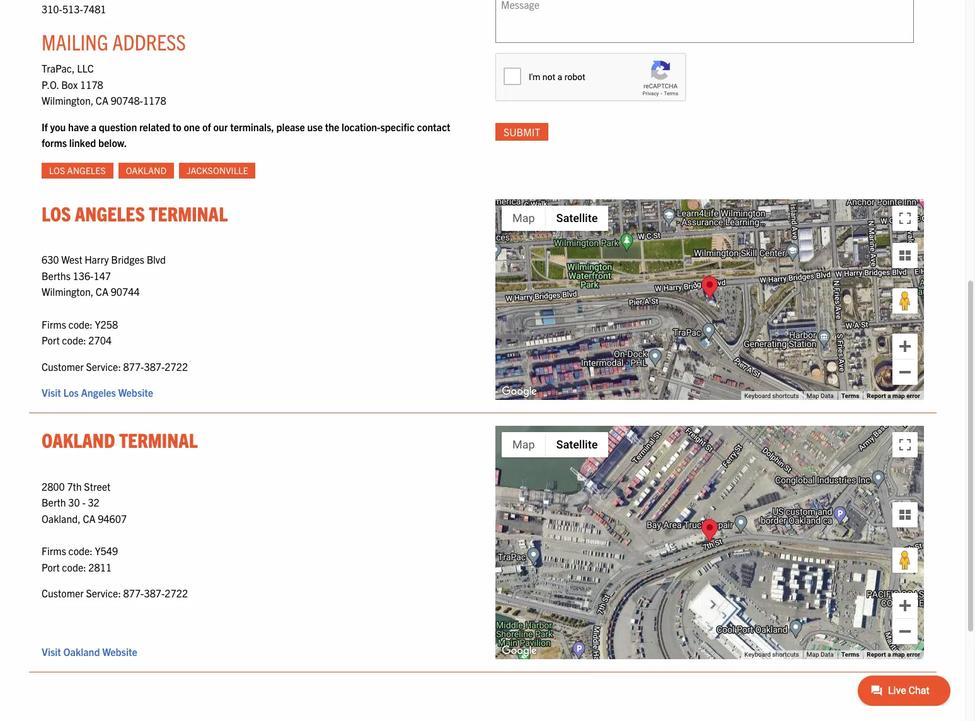 Task type: describe. For each thing, give the bounding box(es) containing it.
our
[[214, 120, 228, 133]]

service: for terminal
[[86, 587, 121, 600]]

mailing address
[[42, 28, 186, 55]]

2 vertical spatial angeles
[[81, 386, 116, 399]]

136-
[[73, 269, 94, 282]]

keyboard for los angeles terminal
[[745, 392, 771, 399]]

map data for oakland terminal
[[807, 651, 834, 658]]

map for oakland terminal
[[893, 651, 906, 658]]

report for los angeles terminal
[[868, 392, 887, 399]]

terms link for oakland terminal
[[842, 651, 860, 658]]

1 vertical spatial terminal
[[119, 427, 198, 452]]

data for los angeles terminal
[[821, 392, 834, 399]]

below.
[[98, 137, 127, 149]]

linked
[[69, 137, 96, 149]]

one
[[184, 120, 200, 133]]

question
[[99, 120, 137, 133]]

0 vertical spatial terminal
[[149, 201, 228, 225]]

code: left 2704
[[62, 334, 86, 346]]

visit oakland website
[[42, 645, 137, 658]]

ca inside 630 west harry bridges blvd berths 136-147 wilmington, ca 90744
[[96, 285, 108, 298]]

0 vertical spatial website
[[118, 386, 153, 399]]

report a map error for los angeles terminal
[[868, 392, 921, 399]]

2722 for terminal
[[165, 587, 188, 600]]

map data button for los angeles terminal
[[807, 391, 834, 400]]

keyboard for oakland terminal
[[745, 651, 771, 658]]

report a map error link for oakland terminal
[[868, 651, 921, 658]]

877- for terminal
[[123, 587, 144, 600]]

2800
[[42, 480, 65, 493]]

oakland terminal
[[42, 427, 198, 452]]

-
[[82, 496, 86, 509]]

shortcuts for los angeles terminal
[[773, 392, 800, 399]]

blvd
[[147, 253, 166, 266]]

32
[[88, 496, 100, 509]]

related
[[139, 120, 170, 133]]

address
[[112, 28, 186, 55]]

mailing address main content
[[29, 0, 976, 685]]

specific
[[381, 120, 415, 133]]

y549
[[95, 545, 118, 557]]

jacksonville link
[[179, 163, 256, 178]]

a for angeles
[[888, 392, 892, 399]]

firms code:  y258 port code:  2704
[[42, 318, 118, 346]]

wilmington, inside trapac, llc p.o. box 1178 wilmington, ca 90748-1178
[[42, 94, 93, 107]]

oakland for oakland
[[126, 165, 167, 176]]

berths
[[42, 269, 71, 282]]

visit for los angeles terminal
[[42, 386, 61, 399]]

map button for los angeles terminal
[[502, 206, 546, 231]]

service: for angeles
[[86, 360, 121, 373]]

ca inside trapac, llc p.o. box 1178 wilmington, ca 90748-1178
[[96, 94, 108, 107]]

you
[[50, 120, 66, 133]]

los angeles
[[49, 165, 106, 176]]

a for terminal
[[888, 651, 892, 658]]

report a map error for oakland terminal
[[868, 651, 921, 658]]

2704
[[89, 334, 112, 346]]

satellite button for los angeles terminal
[[546, 206, 609, 231]]

use
[[308, 120, 323, 133]]

0 horizontal spatial 1178
[[80, 78, 103, 91]]

mailing
[[42, 28, 108, 55]]

map for los angeles terminal
[[893, 392, 906, 399]]

visit oakland website link
[[42, 645, 137, 658]]

1 vertical spatial 1178
[[143, 94, 166, 107]]

trapac, llc p.o. box 1178 wilmington, ca 90748-1178
[[42, 62, 166, 107]]

630
[[42, 253, 59, 266]]

630 west harry bridges blvd berths 136-147 wilmington, ca 90744
[[42, 253, 166, 298]]

2722 for angeles
[[165, 360, 188, 373]]

387- for terminal
[[144, 587, 165, 600]]

llc
[[77, 62, 94, 74]]

2800 7th street berth 30 - 32 oakland, ca 94607
[[42, 480, 127, 525]]

7481
[[83, 3, 106, 15]]

wilmington, inside 630 west harry bridges blvd berths 136-147 wilmington, ca 90744
[[42, 285, 93, 298]]

30
[[68, 496, 80, 509]]

code: up 2811
[[68, 545, 93, 557]]

firms code:  y549 port code:  2811
[[42, 545, 118, 573]]

310-
[[42, 3, 62, 15]]

513-
[[62, 3, 83, 15]]

keyboard shortcuts button for los angeles terminal
[[745, 391, 800, 400]]

keyboard shortcuts for oakland terminal
[[745, 651, 800, 658]]

google image for oakland terminal
[[499, 643, 541, 659]]

94607
[[98, 512, 127, 525]]

if
[[42, 120, 48, 133]]

los for los angeles terminal
[[42, 201, 71, 225]]

firms for los angeles terminal
[[42, 318, 66, 330]]

oakland link
[[119, 163, 174, 178]]



Task type: vqa. For each thing, say whether or not it's contained in the screenshot.
has
no



Task type: locate. For each thing, give the bounding box(es) containing it.
1 vertical spatial service:
[[86, 587, 121, 600]]

customer service: 877-387-2722 for angeles
[[42, 360, 188, 373]]

0 vertical spatial keyboard
[[745, 392, 771, 399]]

map region for oakland terminal
[[450, 345, 935, 668]]

terms
[[842, 392, 860, 399], [842, 651, 860, 658]]

1 vertical spatial data
[[821, 651, 834, 658]]

2 terms from the top
[[842, 651, 860, 658]]

data
[[821, 392, 834, 399], [821, 651, 834, 658]]

877- for angeles
[[123, 360, 144, 373]]

0 vertical spatial terms link
[[842, 392, 860, 399]]

1 shortcuts from the top
[[773, 392, 800, 399]]

customer service: 877-387-2722 down 2704
[[42, 360, 188, 373]]

1 387- from the top
[[144, 360, 165, 373]]

0 vertical spatial keyboard shortcuts
[[745, 392, 800, 399]]

google image
[[499, 384, 541, 400], [499, 643, 541, 659]]

a
[[91, 120, 97, 133], [888, 392, 892, 399], [888, 651, 892, 658]]

90748-
[[111, 94, 143, 107]]

0 vertical spatial map
[[893, 392, 906, 399]]

satellite button for oakland terminal
[[546, 432, 609, 458]]

code: up 2704
[[68, 318, 93, 330]]

2 2722 from the top
[[165, 587, 188, 600]]

Message text field
[[496, 0, 915, 43]]

2 terms link from the top
[[842, 651, 860, 658]]

angeles down linked
[[67, 165, 106, 176]]

0 vertical spatial wilmington,
[[42, 94, 93, 107]]

2811
[[89, 561, 112, 573]]

code: left 2811
[[62, 561, 86, 573]]

0 vertical spatial keyboard shortcuts button
[[745, 391, 800, 400]]

0 vertical spatial shortcuts
[[773, 392, 800, 399]]

map
[[513, 211, 535, 225], [807, 392, 820, 399], [513, 438, 535, 451], [807, 651, 820, 658]]

0 vertical spatial 2722
[[165, 360, 188, 373]]

1 vertical spatial angeles
[[75, 201, 145, 225]]

1 data from the top
[[821, 392, 834, 399]]

google image for los angeles terminal
[[499, 384, 541, 400]]

1 vertical spatial oakland
[[42, 427, 115, 452]]

forms
[[42, 137, 67, 149]]

1 menu bar from the top
[[502, 206, 609, 231]]

have
[[68, 120, 89, 133]]

error for los angeles terminal
[[907, 392, 921, 399]]

1 firms from the top
[[42, 318, 66, 330]]

1 report a map error link from the top
[[868, 392, 921, 399]]

y258
[[95, 318, 118, 330]]

1 vertical spatial report a map error
[[868, 651, 921, 658]]

angeles up harry
[[75, 201, 145, 225]]

customer service: 877-387-2722 for terminal
[[42, 587, 188, 600]]

code:
[[68, 318, 93, 330], [62, 334, 86, 346], [68, 545, 93, 557], [62, 561, 86, 573]]

1 vertical spatial 387-
[[144, 587, 165, 600]]

map data button
[[807, 391, 834, 400], [807, 651, 834, 659]]

1 vertical spatial satellite button
[[546, 432, 609, 458]]

satellite button
[[546, 206, 609, 231], [546, 432, 609, 458]]

menu bar for los angeles terminal
[[502, 206, 609, 231]]

1 vertical spatial menu bar
[[502, 432, 609, 458]]

firms
[[42, 318, 66, 330], [42, 545, 66, 557]]

firms inside 'firms code:  y549 port code:  2811'
[[42, 545, 66, 557]]

0 vertical spatial map button
[[502, 206, 546, 231]]

map region
[[413, 154, 976, 477], [450, 345, 935, 668]]

2 shortcuts from the top
[[773, 651, 800, 658]]

2 vertical spatial los
[[63, 386, 79, 399]]

387- for angeles
[[144, 360, 165, 373]]

wilmington,
[[42, 94, 93, 107], [42, 285, 93, 298]]

angeles for los angeles
[[67, 165, 106, 176]]

port inside 'firms code:  y549 port code:  2811'
[[42, 561, 60, 573]]

ca down 147 at the left
[[96, 285, 108, 298]]

oakland
[[126, 165, 167, 176], [42, 427, 115, 452], [63, 645, 100, 658]]

satellite
[[557, 211, 598, 225], [557, 438, 598, 451]]

customer down 'firms code:  y549 port code:  2811'
[[42, 587, 84, 600]]

1 customer service: 877-387-2722 from the top
[[42, 360, 188, 373]]

147
[[94, 269, 111, 282]]

1 vertical spatial visit
[[42, 645, 61, 658]]

keyboard shortcuts button
[[745, 391, 800, 400], [745, 651, 800, 659]]

0 vertical spatial oakland
[[126, 165, 167, 176]]

street
[[84, 480, 111, 493]]

2 menu bar from the top
[[502, 432, 609, 458]]

terms for oakland terminal
[[842, 651, 860, 658]]

angeles
[[67, 165, 106, 176], [75, 201, 145, 225], [81, 386, 116, 399]]

310-513-7481
[[42, 3, 106, 15]]

2 vertical spatial ca
[[83, 512, 96, 525]]

1 vertical spatial report
[[868, 651, 887, 658]]

1 vertical spatial terms link
[[842, 651, 860, 658]]

shortcuts for oakland terminal
[[773, 651, 800, 658]]

contact
[[417, 120, 451, 133]]

ca
[[96, 94, 108, 107], [96, 285, 108, 298], [83, 512, 96, 525]]

2 keyboard shortcuts button from the top
[[745, 651, 800, 659]]

2 map from the top
[[893, 651, 906, 658]]

terms link
[[842, 392, 860, 399], [842, 651, 860, 658]]

2 satellite button from the top
[[546, 432, 609, 458]]

0 vertical spatial service:
[[86, 360, 121, 373]]

ca down 32
[[83, 512, 96, 525]]

west
[[61, 253, 82, 266]]

data for oakland terminal
[[821, 651, 834, 658]]

2 port from the top
[[42, 561, 60, 573]]

1 vertical spatial a
[[888, 392, 892, 399]]

0 vertical spatial map data
[[807, 392, 834, 399]]

website
[[118, 386, 153, 399], [102, 645, 137, 658]]

firms for oakland terminal
[[42, 545, 66, 557]]

berth
[[42, 496, 66, 509]]

los down firms code:  y258 port code:  2704
[[63, 386, 79, 399]]

90744
[[111, 285, 140, 298]]

1 vertical spatial keyboard
[[745, 651, 771, 658]]

report for oakland terminal
[[868, 651, 887, 658]]

firms down oakland,
[[42, 545, 66, 557]]

1 report a map error from the top
[[868, 392, 921, 399]]

387-
[[144, 360, 165, 373], [144, 587, 165, 600]]

2 satellite from the top
[[557, 438, 598, 451]]

los angeles link
[[42, 163, 113, 178]]

port
[[42, 334, 60, 346], [42, 561, 60, 573]]

terminals,
[[230, 120, 274, 133]]

2 error from the top
[[907, 651, 921, 658]]

1 vertical spatial 877-
[[123, 587, 144, 600]]

2 wilmington, from the top
[[42, 285, 93, 298]]

satellite for oakland terminal
[[557, 438, 598, 451]]

0 vertical spatial ca
[[96, 94, 108, 107]]

1 vertical spatial map
[[893, 651, 906, 658]]

map data
[[807, 392, 834, 399], [807, 651, 834, 658]]

1 2722 from the top
[[165, 360, 188, 373]]

menu bar
[[502, 206, 609, 231], [502, 432, 609, 458]]

0 vertical spatial report
[[868, 392, 887, 399]]

port left 2811
[[42, 561, 60, 573]]

ca inside 2800 7th street berth 30 - 32 oakland, ca 94607
[[83, 512, 96, 525]]

1 vertical spatial map data button
[[807, 651, 834, 659]]

port for oakland terminal
[[42, 561, 60, 573]]

1 visit from the top
[[42, 386, 61, 399]]

keyboard
[[745, 392, 771, 399], [745, 651, 771, 658]]

menu bar for oakland terminal
[[502, 432, 609, 458]]

0 vertical spatial port
[[42, 334, 60, 346]]

visit
[[42, 386, 61, 399], [42, 645, 61, 658]]

0 vertical spatial los
[[49, 165, 65, 176]]

0 vertical spatial satellite button
[[546, 206, 609, 231]]

port left 2704
[[42, 334, 60, 346]]

0 vertical spatial a
[[91, 120, 97, 133]]

bridges
[[111, 253, 144, 266]]

the
[[325, 120, 340, 133]]

oakland inside oakland link
[[126, 165, 167, 176]]

1 keyboard from the top
[[745, 392, 771, 399]]

1 map from the top
[[893, 392, 906, 399]]

oakland,
[[42, 512, 81, 525]]

visit for oakland terminal
[[42, 645, 61, 658]]

los up 630
[[42, 201, 71, 225]]

1178 down llc
[[80, 78, 103, 91]]

0 vertical spatial firms
[[42, 318, 66, 330]]

2 firms from the top
[[42, 545, 66, 557]]

1 satellite button from the top
[[546, 206, 609, 231]]

error
[[907, 392, 921, 399], [907, 651, 921, 658]]

map data for los angeles terminal
[[807, 392, 834, 399]]

port for los angeles terminal
[[42, 334, 60, 346]]

0 vertical spatial satellite
[[557, 211, 598, 225]]

wilmington, down box
[[42, 94, 93, 107]]

None submit
[[496, 123, 549, 141]]

1 map button from the top
[[502, 206, 546, 231]]

1 map data button from the top
[[807, 391, 834, 400]]

customer for oakland
[[42, 587, 84, 600]]

error for oakland terminal
[[907, 651, 921, 658]]

1 vertical spatial keyboard shortcuts
[[745, 651, 800, 658]]

0 vertical spatial visit
[[42, 386, 61, 399]]

terminal
[[149, 201, 228, 225], [119, 427, 198, 452]]

0 vertical spatial 877-
[[123, 360, 144, 373]]

customer down firms code:  y258 port code:  2704
[[42, 360, 84, 373]]

1 google image from the top
[[499, 384, 541, 400]]

1 vertical spatial terms
[[842, 651, 860, 658]]

customer service: 877-387-2722 down 2811
[[42, 587, 188, 600]]

1 vertical spatial los
[[42, 201, 71, 225]]

trapac,
[[42, 62, 75, 74]]

0 vertical spatial google image
[[499, 384, 541, 400]]

please
[[277, 120, 305, 133]]

keyboard shortcuts button for oakland terminal
[[745, 651, 800, 659]]

service: down 2811
[[86, 587, 121, 600]]

report a map error link
[[868, 392, 921, 399], [868, 651, 921, 658]]

1 error from the top
[[907, 392, 921, 399]]

1 report from the top
[[868, 392, 887, 399]]

map region for los angeles terminal
[[413, 154, 976, 477]]

of
[[202, 120, 211, 133]]

1 vertical spatial map button
[[502, 432, 546, 458]]

1 vertical spatial port
[[42, 561, 60, 573]]

1 vertical spatial report a map error link
[[868, 651, 921, 658]]

satellite for los angeles terminal
[[557, 211, 598, 225]]

1 satellite from the top
[[557, 211, 598, 225]]

2 google image from the top
[[499, 643, 541, 659]]

map button
[[502, 206, 546, 231], [502, 432, 546, 458]]

box
[[61, 78, 78, 91]]

los
[[49, 165, 65, 176], [42, 201, 71, 225], [63, 386, 79, 399]]

report a map error link for los angeles terminal
[[868, 392, 921, 399]]

1 vertical spatial satellite
[[557, 438, 598, 451]]

1 vertical spatial website
[[102, 645, 137, 658]]

1 terms from the top
[[842, 392, 860, 399]]

harry
[[85, 253, 109, 266]]

2 report a map error from the top
[[868, 651, 921, 658]]

2 keyboard shortcuts from the top
[[745, 651, 800, 658]]

report a map error
[[868, 392, 921, 399], [868, 651, 921, 658]]

1 vertical spatial google image
[[499, 643, 541, 659]]

2 report a map error link from the top
[[868, 651, 921, 658]]

2 service: from the top
[[86, 587, 121, 600]]

1 vertical spatial keyboard shortcuts button
[[745, 651, 800, 659]]

1 wilmington, from the top
[[42, 94, 93, 107]]

firms down berths
[[42, 318, 66, 330]]

map data button for oakland terminal
[[807, 651, 834, 659]]

1 horizontal spatial 1178
[[143, 94, 166, 107]]

a inside if you have a question related to one of our terminals, please use the location-specific contact forms linked below.
[[91, 120, 97, 133]]

0 vertical spatial terms
[[842, 392, 860, 399]]

los angeles terminal
[[42, 201, 228, 225]]

1 port from the top
[[42, 334, 60, 346]]

1 vertical spatial customer
[[42, 587, 84, 600]]

customer service: 877-387-2722
[[42, 360, 188, 373], [42, 587, 188, 600]]

2 customer from the top
[[42, 587, 84, 600]]

2722
[[165, 360, 188, 373], [165, 587, 188, 600]]

0 vertical spatial error
[[907, 392, 921, 399]]

1 keyboard shortcuts from the top
[[745, 392, 800, 399]]

1178
[[80, 78, 103, 91], [143, 94, 166, 107]]

7th
[[67, 480, 82, 493]]

firms inside firms code:  y258 port code:  2704
[[42, 318, 66, 330]]

1 customer from the top
[[42, 360, 84, 373]]

1 vertical spatial wilmington,
[[42, 285, 93, 298]]

2 387- from the top
[[144, 587, 165, 600]]

0 vertical spatial report a map error link
[[868, 392, 921, 399]]

jacksonville
[[187, 165, 248, 176]]

0 vertical spatial data
[[821, 392, 834, 399]]

1 vertical spatial customer service: 877-387-2722
[[42, 587, 188, 600]]

0 vertical spatial 387-
[[144, 360, 165, 373]]

angeles up the oakland terminal
[[81, 386, 116, 399]]

los for los angeles
[[49, 165, 65, 176]]

map button for oakland terminal
[[502, 432, 546, 458]]

1 map data from the top
[[807, 392, 834, 399]]

if you have a question related to one of our terminals, please use the location-specific contact forms linked below.
[[42, 120, 451, 149]]

2 visit from the top
[[42, 645, 61, 658]]

visit los angeles website link
[[42, 386, 153, 399]]

1 vertical spatial 2722
[[165, 587, 188, 600]]

service: down 2704
[[86, 360, 121, 373]]

0 vertical spatial 1178
[[80, 78, 103, 91]]

0 vertical spatial menu bar
[[502, 206, 609, 231]]

terms for los angeles terminal
[[842, 392, 860, 399]]

2 vertical spatial oakland
[[63, 645, 100, 658]]

2 map button from the top
[[502, 432, 546, 458]]

1 vertical spatial ca
[[96, 285, 108, 298]]

to
[[173, 120, 182, 133]]

1 877- from the top
[[123, 360, 144, 373]]

none submit inside mailing address main content
[[496, 123, 549, 141]]

1 vertical spatial shortcuts
[[773, 651, 800, 658]]

1 vertical spatial error
[[907, 651, 921, 658]]

0 vertical spatial customer
[[42, 360, 84, 373]]

location-
[[342, 120, 381, 133]]

877-
[[123, 360, 144, 373], [123, 587, 144, 600]]

2 keyboard from the top
[[745, 651, 771, 658]]

keyboard shortcuts for los angeles terminal
[[745, 392, 800, 399]]

los down forms
[[49, 165, 65, 176]]

p.o.
[[42, 78, 59, 91]]

angeles for los angeles terminal
[[75, 201, 145, 225]]

customer for los
[[42, 360, 84, 373]]

service:
[[86, 360, 121, 373], [86, 587, 121, 600]]

1 terms link from the top
[[842, 392, 860, 399]]

1178 up related
[[143, 94, 166, 107]]

port inside firms code:  y258 port code:  2704
[[42, 334, 60, 346]]

1 service: from the top
[[86, 360, 121, 373]]

visit los angeles website
[[42, 386, 153, 399]]

0 vertical spatial angeles
[[67, 165, 106, 176]]

0 vertical spatial map data button
[[807, 391, 834, 400]]

map
[[893, 392, 906, 399], [893, 651, 906, 658]]

wilmington, down berths
[[42, 285, 93, 298]]

1 vertical spatial map data
[[807, 651, 834, 658]]

2 report from the top
[[868, 651, 887, 658]]

2 vertical spatial a
[[888, 651, 892, 658]]

keyboard shortcuts
[[745, 392, 800, 399], [745, 651, 800, 658]]

2 data from the top
[[821, 651, 834, 658]]

ca left 90748-
[[96, 94, 108, 107]]

0 vertical spatial report a map error
[[868, 392, 921, 399]]

oakland for oakland terminal
[[42, 427, 115, 452]]

shortcuts
[[773, 392, 800, 399], [773, 651, 800, 658]]

0 vertical spatial customer service: 877-387-2722
[[42, 360, 188, 373]]

2 customer service: 877-387-2722 from the top
[[42, 587, 188, 600]]

1 vertical spatial firms
[[42, 545, 66, 557]]

1 keyboard shortcuts button from the top
[[745, 391, 800, 400]]

2 map data button from the top
[[807, 651, 834, 659]]

2 877- from the top
[[123, 587, 144, 600]]

2 map data from the top
[[807, 651, 834, 658]]

terms link for los angeles terminal
[[842, 392, 860, 399]]



